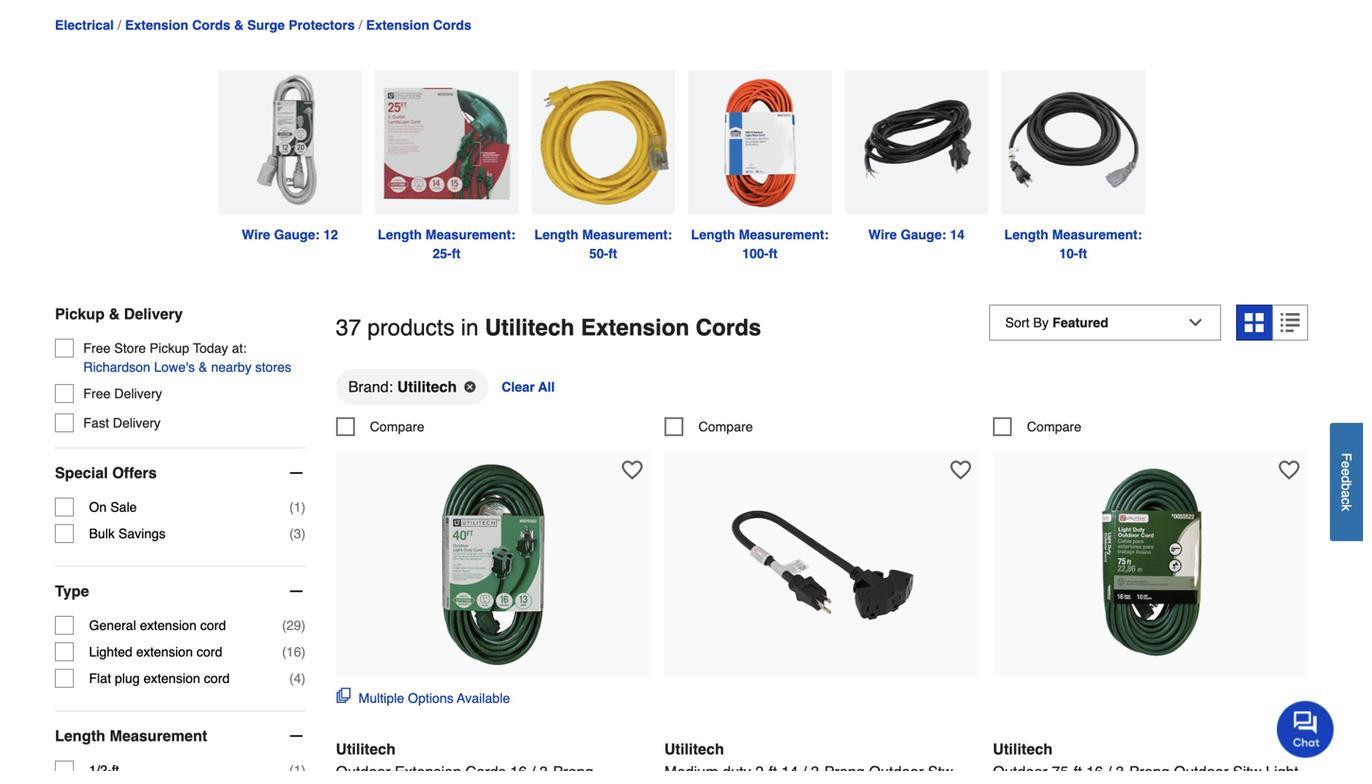Task type: vqa. For each thing, say whether or not it's contained in the screenshot.
1st "Free" from the bottom
yes



Task type: locate. For each thing, give the bounding box(es) containing it.
delivery up free store pickup today at:
[[124, 305, 183, 323]]

flat plug extension cord
[[89, 671, 230, 686]]

3191763 element
[[336, 417, 424, 436]]

2 ) from the top
[[301, 526, 306, 542]]

extension right electrical
[[125, 17, 188, 33]]

/ right electrical
[[118, 18, 121, 33]]

extension up flat plug extension cord
[[136, 645, 193, 660]]

utilitech link
[[336, 741, 651, 771], [664, 741, 980, 771], [993, 741, 1308, 771]]

2 horizontal spatial cords
[[696, 315, 761, 341]]

1 vertical spatial minus image
[[287, 582, 306, 601]]

wire
[[242, 227, 270, 242], [868, 227, 897, 242]]

measurement: up the 10-
[[1052, 227, 1142, 242]]

richardson lowe's & nearby stores button
[[83, 358, 291, 377]]

flat
[[89, 671, 111, 686]]

1 horizontal spatial wire
[[868, 227, 897, 242]]

measurement: up 25-
[[426, 227, 515, 242]]

length inside button
[[55, 728, 105, 745]]

0 horizontal spatial utilitech link
[[336, 741, 651, 771]]

50244779 element
[[664, 417, 753, 436]]

minus image inside special offers button
[[287, 464, 306, 483]]

extension
[[140, 618, 197, 633], [136, 645, 193, 660], [143, 671, 200, 686]]

free delivery
[[83, 386, 162, 401]]

e up d
[[1339, 461, 1354, 468]]

length inside length measurement: 100-ft
[[691, 227, 735, 242]]

measurement: for 100-
[[739, 227, 829, 242]]

pickup up richardson
[[55, 305, 105, 323]]

extension cords wire gauge 14 image
[[845, 71, 988, 214]]

utilitech for third utilitech link from the right
[[336, 741, 396, 758]]

2 horizontal spatial &
[[234, 17, 244, 33]]

measurement
[[110, 728, 207, 745]]

) for ( 29 )
[[301, 618, 306, 633]]

cord up flat plug extension cord
[[197, 645, 222, 660]]

0 vertical spatial pickup
[[55, 305, 105, 323]]

on
[[89, 500, 107, 515]]

) up 4
[[301, 645, 306, 660]]

1 vertical spatial extension
[[136, 645, 193, 660]]

minus image up 1
[[287, 464, 306, 483]]

1 horizontal spatial gauge:
[[901, 227, 946, 242]]

cord down type button
[[200, 618, 226, 633]]

1 wire from the left
[[242, 227, 270, 242]]

2 horizontal spatial compare
[[1027, 419, 1081, 434]]

0 vertical spatial minus image
[[287, 464, 306, 483]]

14
[[950, 227, 965, 242]]

gauge: for 12
[[274, 227, 320, 242]]

extension cords & surge protectors link
[[125, 17, 355, 33]]

type button
[[55, 567, 306, 616]]

4 measurement: from the left
[[1052, 227, 1142, 242]]

measurement: inside length measurement: 50-ft
[[582, 227, 672, 242]]

( down 1
[[289, 526, 294, 542]]

)
[[301, 500, 306, 515], [301, 526, 306, 542], [301, 618, 306, 633], [301, 645, 306, 660], [301, 671, 306, 686]]

offers
[[112, 464, 157, 482]]

length inside length measurement: 50-ft
[[534, 227, 579, 242]]

1 measurement: from the left
[[426, 227, 515, 242]]

list box containing brand:
[[336, 368, 1308, 417]]

0 horizontal spatial heart outline image
[[622, 460, 643, 481]]

clear all
[[502, 379, 555, 395]]

( down 29
[[282, 645, 286, 660]]

pickup up lowe's
[[150, 341, 189, 356]]

4 ) from the top
[[301, 645, 306, 660]]

1 vertical spatial &
[[109, 305, 120, 323]]

length inside the length measurement: 10-ft
[[1004, 227, 1048, 242]]

ft inside length measurement: 50-ft
[[608, 246, 617, 261]]

cord for general extension cord
[[200, 618, 226, 633]]

wire left '12'
[[242, 227, 270, 242]]

) down 1
[[301, 526, 306, 542]]

ft
[[452, 246, 461, 261], [608, 246, 617, 261], [769, 246, 778, 261], [1078, 246, 1087, 261]]

minus image up 29
[[287, 582, 306, 601]]

1 e from the top
[[1339, 461, 1354, 468]]

ft inside the length measurement: 10-ft
[[1078, 246, 1087, 261]]

( up ( 16 )
[[282, 618, 286, 633]]

minus image for type
[[287, 582, 306, 601]]

extension down lighted extension cord
[[143, 671, 200, 686]]

nearby
[[211, 360, 252, 375]]

0 horizontal spatial gauge:
[[274, 227, 320, 242]]

wire left 14
[[868, 227, 897, 242]]

( for 29
[[282, 618, 286, 633]]

3 ) from the top
[[301, 618, 306, 633]]

general extension cord
[[89, 618, 226, 633]]

100-
[[742, 246, 769, 261]]

1 horizontal spatial utilitech link
[[664, 741, 980, 771]]

clear all button
[[500, 368, 557, 406]]

gauge: left '12'
[[274, 227, 320, 242]]

special
[[55, 464, 108, 482]]

ft inside length measurement: 100-ft
[[769, 246, 778, 261]]

1 horizontal spatial extension
[[366, 17, 429, 33]]

extension for lighted
[[136, 645, 193, 660]]

4 ft from the left
[[1078, 246, 1087, 261]]

protectors
[[289, 17, 355, 33]]

2 vertical spatial &
[[199, 360, 207, 375]]

( down 16
[[289, 671, 294, 686]]

compare for 3191677 element
[[1027, 419, 1081, 434]]

length measurement: 50-ft link
[[525, 71, 682, 263]]

plug
[[115, 671, 140, 686]]

2 ft from the left
[[608, 246, 617, 261]]

multiple
[[359, 691, 404, 706]]

close circle filled image
[[464, 381, 476, 393]]

) up ( 16 )
[[301, 618, 306, 633]]

1 horizontal spatial pickup
[[150, 341, 189, 356]]

( up ( 3 ) in the left of the page
[[289, 500, 294, 515]]

measurement: inside length measurement: 25-ft
[[426, 227, 515, 242]]

2 vertical spatial cord
[[204, 671, 230, 686]]

1 / from the left
[[118, 18, 121, 33]]

50-
[[589, 246, 608, 261]]

extension
[[125, 17, 188, 33], [366, 17, 429, 33], [581, 315, 689, 341]]

extension right protectors
[[366, 17, 429, 33]]

& down today
[[199, 360, 207, 375]]

heart outline image
[[622, 460, 643, 481], [950, 460, 971, 481], [1279, 460, 1299, 481]]

k
[[1339, 504, 1354, 511]]

2 free from the top
[[83, 386, 111, 401]]

minus image
[[287, 727, 306, 746]]

1 horizontal spatial heart outline image
[[950, 460, 971, 481]]

delivery
[[124, 305, 183, 323], [114, 386, 162, 401], [113, 416, 161, 431]]

1 ) from the top
[[301, 500, 306, 515]]

gauge: for 14
[[901, 227, 946, 242]]

length
[[378, 227, 422, 242], [534, 227, 579, 242], [691, 227, 735, 242], [1004, 227, 1048, 242], [55, 728, 105, 745]]

1 vertical spatial cord
[[197, 645, 222, 660]]

(
[[289, 500, 294, 515], [289, 526, 294, 542], [282, 618, 286, 633], [282, 645, 286, 660], [289, 671, 294, 686]]

gauge:
[[274, 227, 320, 242], [901, 227, 946, 242]]

5 ) from the top
[[301, 671, 306, 686]]

0 horizontal spatial cords
[[192, 17, 230, 33]]

ft for 10-
[[1078, 246, 1087, 261]]

3 utilitech link from the left
[[993, 741, 1308, 771]]

electrical / extension cords & surge protectors / extension cords
[[55, 17, 471, 33]]

0 horizontal spatial extension
[[125, 17, 188, 33]]

in
[[461, 315, 479, 341]]

( 3 )
[[289, 526, 306, 542]]

2 horizontal spatial heart outline image
[[1279, 460, 1299, 481]]

length measurement button
[[55, 712, 306, 761]]

3 compare from the left
[[1027, 419, 1081, 434]]

free up fast
[[83, 386, 111, 401]]

compare inside 50244779 element
[[698, 419, 753, 434]]

on sale
[[89, 500, 137, 515]]

1 free from the top
[[83, 341, 111, 356]]

richardson
[[83, 360, 150, 375]]

delivery for fast delivery
[[113, 416, 161, 431]]

products
[[367, 315, 455, 341]]

) for ( 3 )
[[301, 526, 306, 542]]

0 vertical spatial extension
[[140, 618, 197, 633]]

/ right protectors
[[359, 18, 362, 33]]

ft inside length measurement: 25-ft
[[452, 246, 461, 261]]

ft for 50-
[[608, 246, 617, 261]]

measurement:
[[426, 227, 515, 242], [582, 227, 672, 242], [739, 227, 829, 242], [1052, 227, 1142, 242]]

extension cords length measurement 100-ft image
[[688, 71, 832, 214]]

1 compare from the left
[[370, 419, 424, 434]]

compare
[[370, 419, 424, 434], [698, 419, 753, 434], [1027, 419, 1081, 434]]

brand: utilitech
[[348, 378, 457, 396]]

minus image
[[287, 464, 306, 483], [287, 582, 306, 601]]

extension down the 50-
[[581, 315, 689, 341]]

1 vertical spatial free
[[83, 386, 111, 401]]

utilitech
[[485, 315, 574, 341], [397, 378, 457, 396], [336, 741, 396, 758], [664, 741, 724, 758], [993, 741, 1053, 758]]

1 horizontal spatial &
[[199, 360, 207, 375]]

minus image inside type button
[[287, 582, 306, 601]]

length measurement: 10-ft
[[1004, 227, 1146, 261]]

delivery down 'free delivery'
[[113, 416, 161, 431]]

) down 16
[[301, 671, 306, 686]]

a
[[1339, 491, 1354, 498]]

1
[[294, 500, 301, 515]]

measurement: inside the length measurement: 10-ft
[[1052, 227, 1142, 242]]

2 compare from the left
[[698, 419, 753, 434]]

grid view image
[[1245, 313, 1264, 332]]

e
[[1339, 461, 1354, 468], [1339, 468, 1354, 476]]

cord down lighted extension cord
[[204, 671, 230, 686]]

gauge: left 14
[[901, 227, 946, 242]]

12
[[323, 227, 338, 242]]

1 horizontal spatial /
[[359, 18, 362, 33]]

free store pickup today at:
[[83, 341, 247, 356]]

2 vertical spatial delivery
[[113, 416, 161, 431]]

1 gauge: from the left
[[274, 227, 320, 242]]

measurement: inside length measurement: 100-ft
[[739, 227, 829, 242]]

compare inside 3191763 element
[[370, 419, 424, 434]]

0 vertical spatial cord
[[200, 618, 226, 633]]

0 horizontal spatial wire
[[242, 227, 270, 242]]

delivery up fast delivery
[[114, 386, 162, 401]]

utilitech medium duty 2-ft 14 / 3-prong outdoor stw medium duty general extension cord image
[[718, 461, 926, 669]]

f e e d b a c k button
[[1330, 423, 1363, 541]]

extension up lighted extension cord
[[140, 618, 197, 633]]

2 measurement: from the left
[[582, 227, 672, 242]]

extension cords length measurement 50-ft image
[[531, 71, 675, 214]]

&
[[234, 17, 244, 33], [109, 305, 120, 323], [199, 360, 207, 375]]

wire gauge: 12
[[242, 227, 338, 242]]

0 horizontal spatial /
[[118, 18, 121, 33]]

29
[[286, 618, 301, 633]]

37
[[336, 315, 361, 341]]

2 wire from the left
[[868, 227, 897, 242]]

& up store
[[109, 305, 120, 323]]

at:
[[232, 341, 247, 356]]

pickup
[[55, 305, 105, 323], [150, 341, 189, 356]]

( 4 )
[[289, 671, 306, 686]]

1 minus image from the top
[[287, 464, 306, 483]]

free up richardson
[[83, 341, 111, 356]]

2 utilitech link from the left
[[664, 741, 980, 771]]

special offers button
[[55, 449, 306, 498]]

measurement: up the 50-
[[582, 227, 672, 242]]

free
[[83, 341, 111, 356], [83, 386, 111, 401]]

electrical link
[[55, 17, 114, 33]]

3 measurement: from the left
[[739, 227, 829, 242]]

1 ft from the left
[[452, 246, 461, 261]]

wire for wire gauge: 14
[[868, 227, 897, 242]]

list box
[[336, 368, 1308, 417]]

& inside richardson lowe's & nearby stores button
[[199, 360, 207, 375]]

length inside length measurement: 25-ft
[[378, 227, 422, 242]]

3 ft from the left
[[769, 246, 778, 261]]

free for free delivery
[[83, 386, 111, 401]]

) up ( 3 ) in the left of the page
[[301, 500, 306, 515]]

0 vertical spatial &
[[234, 17, 244, 33]]

2 gauge: from the left
[[901, 227, 946, 242]]

e up the b
[[1339, 468, 1354, 476]]

c
[[1339, 498, 1354, 505]]

cord
[[200, 618, 226, 633], [197, 645, 222, 660], [204, 671, 230, 686]]

measurement: up 100-
[[739, 227, 829, 242]]

compare inside 3191677 element
[[1027, 419, 1081, 434]]

measurement: for 10-
[[1052, 227, 1142, 242]]

/
[[118, 18, 121, 33], [359, 18, 362, 33]]

1 horizontal spatial compare
[[698, 419, 753, 434]]

0 horizontal spatial compare
[[370, 419, 424, 434]]

0 vertical spatial free
[[83, 341, 111, 356]]

1 vertical spatial delivery
[[114, 386, 162, 401]]

electrical
[[55, 17, 114, 33]]

) for ( 1 )
[[301, 500, 306, 515]]

2 horizontal spatial utilitech link
[[993, 741, 1308, 771]]

2 minus image from the top
[[287, 582, 306, 601]]

delivery for free delivery
[[114, 386, 162, 401]]

& left surge
[[234, 17, 244, 33]]

length for length measurement: 10-ft
[[1004, 227, 1048, 242]]



Task type: describe. For each thing, give the bounding box(es) containing it.
pickup & delivery
[[55, 305, 183, 323]]

chat invite button image
[[1277, 700, 1335, 758]]

37 products in utilitech extension cords
[[336, 315, 761, 341]]

2 heart outline image from the left
[[950, 460, 971, 481]]

compare for 3191763 element
[[370, 419, 424, 434]]

2 / from the left
[[359, 18, 362, 33]]

16
[[286, 645, 301, 660]]

1 utilitech link from the left
[[336, 741, 651, 771]]

savings
[[118, 526, 166, 542]]

25-
[[433, 246, 452, 261]]

b
[[1339, 483, 1354, 491]]

1 vertical spatial pickup
[[150, 341, 189, 356]]

list view image
[[1281, 313, 1300, 332]]

length measurement: 10-ft link
[[995, 71, 1151, 263]]

type
[[55, 583, 89, 600]]

utilitech inside list box
[[397, 378, 457, 396]]

general
[[89, 618, 136, 633]]

richardson lowe's & nearby stores
[[83, 360, 291, 375]]

special offers
[[55, 464, 157, 482]]

brand:
[[348, 378, 393, 396]]

extension cords link
[[366, 17, 471, 33]]

( 29 )
[[282, 618, 306, 633]]

surge
[[247, 17, 285, 33]]

lighted
[[89, 645, 132, 660]]

length for length measurement: 100-ft
[[691, 227, 735, 242]]

3 heart outline image from the left
[[1279, 460, 1299, 481]]

( for 16
[[282, 645, 286, 660]]

( 16 )
[[282, 645, 306, 660]]

utilitech outdoor 75-ft 16 / 3-prong outdoor sjtw light duty general extension cord image
[[1046, 461, 1255, 669]]

length measurement: 100-ft link
[[682, 71, 838, 263]]

wire gauge: 12 link
[[212, 71, 368, 244]]

wire gauge: 14 link
[[838, 71, 995, 244]]

length for length measurement: 25-ft
[[378, 227, 422, 242]]

minus image for special offers
[[287, 464, 306, 483]]

f e e d b a c k
[[1339, 453, 1354, 511]]

f
[[1339, 453, 1354, 461]]

length measurement
[[55, 728, 207, 745]]

ft for 25-
[[452, 246, 461, 261]]

( for 1
[[289, 500, 294, 515]]

) for ( 4 )
[[301, 671, 306, 686]]

length for length measurement
[[55, 728, 105, 745]]

0 horizontal spatial &
[[109, 305, 120, 323]]

0 vertical spatial delivery
[[124, 305, 183, 323]]

stores
[[255, 360, 291, 375]]

today
[[193, 341, 228, 356]]

2 horizontal spatial extension
[[581, 315, 689, 341]]

fast delivery
[[83, 416, 161, 431]]

0 horizontal spatial pickup
[[55, 305, 105, 323]]

length measurement: 50-ft
[[534, 227, 676, 261]]

2 vertical spatial extension
[[143, 671, 200, 686]]

store
[[114, 341, 146, 356]]

( for 3
[[289, 526, 294, 542]]

2 e from the top
[[1339, 468, 1354, 476]]

4
[[294, 671, 301, 686]]

) for ( 16 )
[[301, 645, 306, 660]]

length measurement: 25-ft
[[378, 227, 519, 261]]

utilitech for second utilitech link from the right
[[664, 741, 724, 758]]

bulk savings
[[89, 526, 166, 542]]

multiple options available
[[359, 691, 510, 706]]

wire gauge: 14
[[868, 227, 965, 242]]

( 1 )
[[289, 500, 306, 515]]

free for free store pickup today at:
[[83, 341, 111, 356]]

length measurement: 25-ft link
[[368, 71, 525, 263]]

utilitech outdoor extension cords 16 / 3-prong outdoor sjtw light duty general extension cord image
[[389, 461, 598, 669]]

extension cords length measurement 25-ft image
[[375, 71, 518, 214]]

extension for general
[[140, 618, 197, 633]]

options
[[408, 691, 454, 706]]

lowe's
[[154, 360, 195, 375]]

3191677 element
[[993, 417, 1081, 436]]

1 heart outline image from the left
[[622, 460, 643, 481]]

length measurement: 100-ft
[[691, 227, 832, 261]]

fast
[[83, 416, 109, 431]]

lighted extension cord
[[89, 645, 222, 660]]

& inside electrical / extension cords & surge protectors / extension cords
[[234, 17, 244, 33]]

( for 4
[[289, 671, 294, 686]]

sale
[[110, 500, 137, 515]]

extension cords wire gauge 12 image
[[218, 71, 362, 214]]

all
[[538, 379, 555, 395]]

length for length measurement: 50-ft
[[534, 227, 579, 242]]

1 horizontal spatial cords
[[433, 17, 471, 33]]

clear
[[502, 379, 535, 395]]

available
[[457, 691, 510, 706]]

wire for wire gauge: 12
[[242, 227, 270, 242]]

bulk
[[89, 526, 115, 542]]

multiple options available link
[[336, 688, 510, 708]]

extension cords length measurement 10-ft image
[[1001, 71, 1145, 214]]

ft for 100-
[[769, 246, 778, 261]]

measurement: for 25-
[[426, 227, 515, 242]]

d
[[1339, 476, 1354, 483]]

utilitech for 1st utilitech link from the right
[[993, 741, 1053, 758]]

measurement: for 50-
[[582, 227, 672, 242]]

3
[[294, 526, 301, 542]]

compare for 50244779 element
[[698, 419, 753, 434]]

cord for lighted extension cord
[[197, 645, 222, 660]]

10-
[[1059, 246, 1078, 261]]



